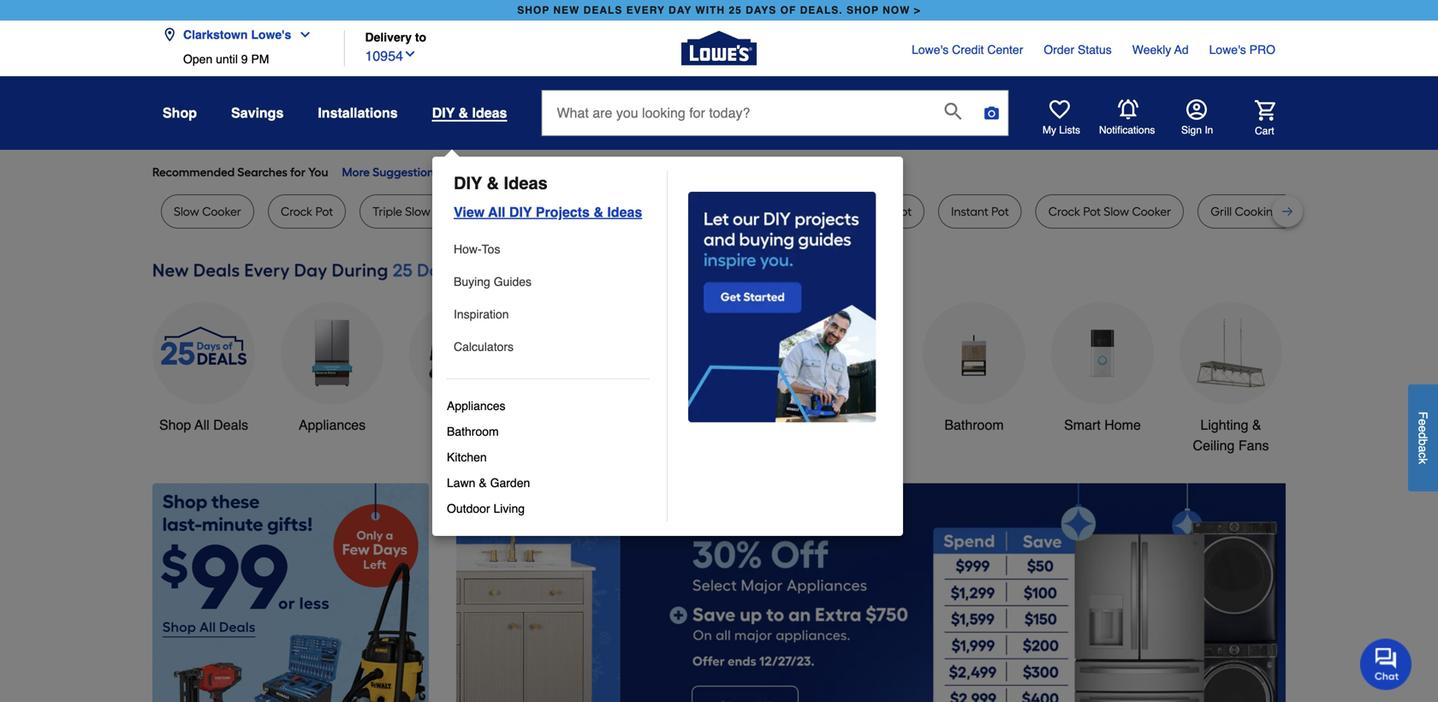 Task type: describe. For each thing, give the bounding box(es) containing it.
chat invite button image
[[1361, 638, 1413, 690]]

1 shop from the left
[[517, 4, 550, 16]]

cart button
[[1232, 100, 1276, 138]]

lowe's home improvement logo image
[[682, 11, 757, 86]]

3 cooker from the left
[[1133, 204, 1172, 219]]

kitchen link
[[447, 444, 650, 470]]

new
[[554, 4, 580, 16]]

instant
[[952, 204, 989, 219]]

calculators link
[[454, 334, 650, 360]]

status
[[1078, 43, 1112, 57]]

buying guides
[[454, 275, 532, 289]]

lawn & garden
[[447, 476, 530, 490]]

fans
[[1239, 438, 1270, 453]]

f
[[1417, 412, 1431, 419]]

1 vertical spatial appliances
[[299, 417, 366, 433]]

more suggestions for you link
[[342, 164, 494, 181]]

installations
[[318, 105, 398, 121]]

& inside outdoor tools & equipment
[[886, 417, 895, 433]]

smart home link
[[1052, 302, 1154, 435]]

every
[[627, 4, 665, 16]]

outdoor living link
[[447, 496, 650, 522]]

2 e from the top
[[1417, 426, 1431, 432]]

9
[[241, 52, 248, 66]]

days
[[746, 4, 777, 16]]

crock pot
[[281, 204, 333, 219]]

lowe's for lowe's credit center
[[912, 43, 949, 57]]

pot for crock pot slow cooker
[[1084, 204, 1101, 219]]

shop new deals every day with 25 days of deals. shop now > link
[[514, 0, 925, 21]]

kitchen faucets link
[[666, 302, 769, 435]]

pro
[[1250, 43, 1276, 57]]

kitchen for kitchen
[[447, 450, 487, 464]]

kitchen for kitchen faucets
[[669, 417, 714, 433]]

deals.
[[800, 4, 843, 16]]

a
[[1417, 446, 1431, 452]]

view all diy projects & ideas link
[[447, 195, 643, 223]]

0 horizontal spatial bathroom
[[447, 425, 499, 438]]

all for view
[[488, 204, 506, 220]]

grate
[[1284, 204, 1315, 219]]

new deals every day during 25 days of deals image
[[152, 256, 1286, 285]]

chevron down image
[[291, 28, 312, 42]]

lowe's home improvement account image
[[1187, 99, 1208, 120]]

tools inside outdoor tools & equipment
[[850, 417, 882, 433]]

grill cooking grate & warming rack
[[1211, 204, 1410, 219]]

open until 9 pm
[[183, 52, 269, 66]]

>
[[914, 4, 921, 16]]

until
[[216, 52, 238, 66]]

diy & ideas button
[[432, 104, 507, 122]]

shop for shop all deals
[[159, 417, 191, 433]]

lists
[[1060, 124, 1081, 136]]

you for more suggestions for you
[[461, 165, 481, 179]]

deals
[[584, 4, 623, 16]]

10954 button
[[365, 44, 417, 66]]

1 cooking from the left
[[846, 204, 892, 219]]

3 slow from the left
[[1104, 204, 1130, 219]]

0 vertical spatial appliances
[[447, 399, 506, 413]]

order
[[1044, 43, 1075, 57]]

lawn
[[447, 476, 476, 490]]

crock for crock pot slow cooker
[[1049, 204, 1081, 219]]

25
[[729, 4, 742, 16]]

weekly ad link
[[1133, 41, 1189, 58]]

how-tos
[[454, 242, 501, 256]]

shop button
[[163, 98, 197, 128]]

pot for instant pot
[[992, 204, 1009, 219]]

more suggestions for you
[[342, 165, 481, 179]]

chevron right image
[[481, 165, 494, 179]]

1 vertical spatial ideas
[[504, 173, 548, 193]]

to
[[415, 30, 427, 44]]

diy inside "button"
[[432, 105, 455, 121]]

warming
[[1329, 204, 1380, 219]]

delivery to
[[365, 30, 427, 44]]

lowe's credit center
[[912, 43, 1024, 57]]

2 shop from the left
[[847, 4, 879, 16]]

crock for crock pot cooking pot
[[791, 204, 822, 219]]

lowe's credit center link
[[912, 41, 1024, 58]]

outdoor tools & equipment link
[[795, 302, 898, 456]]

up to 30 percent off select major appliances. plus, save up to an extra $750 on major appliances. image
[[534, 483, 1364, 702]]

faucets
[[718, 417, 767, 433]]

bathroom link for kitchen "link"
[[447, 419, 650, 444]]

2 slow from the left
[[405, 204, 431, 219]]

triple slow cooker
[[373, 204, 473, 219]]

deals
[[213, 417, 248, 433]]

smart home
[[1065, 417, 1142, 433]]

pm
[[251, 52, 269, 66]]

2 cooking from the left
[[1235, 204, 1281, 219]]

order status link
[[1044, 41, 1112, 58]]

shop these last-minute gifts. $99 or less. quantities are limited and won't last. image
[[152, 483, 429, 702]]

center
[[988, 43, 1024, 57]]

f e e d b a c k
[[1417, 412, 1431, 464]]

c
[[1417, 452, 1431, 458]]

savings
[[231, 105, 284, 121]]

clarkstown lowe's
[[183, 28, 291, 42]]

for for searches
[[290, 165, 306, 179]]

arrow right image
[[1255, 633, 1272, 650]]

shop all deals
[[159, 417, 248, 433]]

savings button
[[231, 98, 284, 128]]

equipment
[[813, 438, 879, 453]]

all for shop
[[195, 417, 210, 433]]

pot for crock pot cooking pot
[[825, 204, 843, 219]]

2 cooker from the left
[[434, 204, 473, 219]]

inspiration link
[[454, 301, 650, 327]]

weekly
[[1133, 43, 1172, 57]]

1 cooker from the left
[[202, 204, 241, 219]]

outdoor for outdoor tools & equipment
[[797, 417, 847, 433]]

shop new deals every day with 25 days of deals. shop now >
[[517, 4, 921, 16]]

weekly ad
[[1133, 43, 1189, 57]]

countertop
[[574, 204, 637, 219]]

lowe's home improvement cart image
[[1256, 100, 1276, 121]]

home
[[1105, 417, 1142, 433]]

tools link
[[409, 302, 512, 435]]

ideas inside "button"
[[472, 105, 507, 121]]

1 slow from the left
[[174, 204, 199, 219]]

microwave
[[512, 204, 571, 219]]



Task type: locate. For each thing, give the bounding box(es) containing it.
smart
[[1065, 417, 1101, 433]]

ideas up chevron right "image"
[[472, 105, 507, 121]]

1 horizontal spatial tools
[[850, 417, 882, 433]]

0 horizontal spatial slow
[[174, 204, 199, 219]]

2 for from the left
[[442, 165, 458, 179]]

0 horizontal spatial you
[[308, 165, 328, 179]]

e
[[1417, 419, 1431, 426], [1417, 426, 1431, 432]]

10954
[[365, 48, 403, 64]]

2 crock from the left
[[791, 204, 822, 219]]

k
[[1417, 458, 1431, 464]]

0 horizontal spatial lowe's
[[251, 28, 291, 42]]

inspiration
[[454, 307, 509, 321]]

kitchen up lawn
[[447, 450, 487, 464]]

lighting
[[1201, 417, 1249, 433]]

recommended
[[152, 165, 235, 179]]

recommended searches for you
[[152, 165, 328, 179]]

lowe's up pm
[[251, 28, 291, 42]]

1 vertical spatial outdoor
[[447, 502, 490, 516]]

slow down notifications
[[1104, 204, 1130, 219]]

sign
[[1182, 124, 1202, 136]]

0 vertical spatial diy
[[432, 105, 455, 121]]

1 horizontal spatial outdoor
[[797, 417, 847, 433]]

crock right the warmer
[[791, 204, 822, 219]]

suggestions
[[373, 165, 440, 179]]

order status
[[1044, 43, 1112, 57]]

0 horizontal spatial tools
[[445, 417, 477, 433]]

Search Query text field
[[543, 91, 931, 135]]

1 horizontal spatial shop
[[847, 4, 879, 16]]

1 horizontal spatial crock
[[791, 204, 822, 219]]

how-tos link
[[454, 236, 650, 262]]

notifications
[[1100, 124, 1156, 136]]

you for recommended searches for you
[[308, 165, 328, 179]]

pot for crock pot
[[316, 204, 333, 219]]

2 pot from the left
[[825, 204, 843, 219]]

1 horizontal spatial kitchen
[[669, 417, 714, 433]]

2 horizontal spatial lowe's
[[1210, 43, 1247, 57]]

triple
[[373, 204, 402, 219]]

searches
[[237, 165, 288, 179]]

1 vertical spatial shop
[[159, 417, 191, 433]]

crock down searches
[[281, 204, 313, 219]]

0 horizontal spatial appliances link
[[281, 302, 384, 435]]

2 horizontal spatial crock
[[1049, 204, 1081, 219]]

diy up view
[[454, 173, 482, 193]]

kitchen
[[669, 417, 714, 433], [447, 450, 487, 464]]

2 horizontal spatial slow
[[1104, 204, 1130, 219]]

kitchen left faucets
[[669, 417, 714, 433]]

lowe's inside button
[[251, 28, 291, 42]]

1 vertical spatial diy
[[454, 173, 482, 193]]

kitchen inside kitchen faucets link
[[669, 417, 714, 433]]

0 horizontal spatial kitchen
[[447, 450, 487, 464]]

1 horizontal spatial for
[[442, 165, 458, 179]]

how-
[[454, 242, 482, 256]]

1 e from the top
[[1417, 419, 1431, 426]]

for for suggestions
[[442, 165, 458, 179]]

e up b
[[1417, 426, 1431, 432]]

more
[[342, 165, 370, 179]]

bathroom link
[[923, 302, 1026, 435], [447, 419, 650, 444]]

d
[[1417, 432, 1431, 439]]

outdoor for outdoor living
[[447, 502, 490, 516]]

slow right triple
[[405, 204, 431, 219]]

ideas up view all diy projects & ideas link at left
[[504, 173, 548, 193]]

instant pot
[[952, 204, 1009, 219]]

0 horizontal spatial shop
[[517, 4, 550, 16]]

arrow left image
[[471, 633, 488, 650]]

1 horizontal spatial bathroom link
[[923, 302, 1026, 435]]

2 you from the left
[[461, 165, 481, 179]]

diy & ideas up chevron right "image"
[[432, 105, 507, 121]]

0 vertical spatial all
[[488, 204, 506, 220]]

projects
[[536, 204, 590, 220]]

1 horizontal spatial lowe's
[[912, 43, 949, 57]]

2 vertical spatial ideas
[[608, 204, 643, 220]]

delivery
[[365, 30, 412, 44]]

0 vertical spatial diy & ideas
[[432, 105, 507, 121]]

view
[[454, 204, 485, 220]]

0 horizontal spatial for
[[290, 165, 306, 179]]

5 pot from the left
[[1084, 204, 1101, 219]]

buying
[[454, 275, 491, 289]]

4 pot from the left
[[992, 204, 1009, 219]]

recommended searches for you heading
[[152, 164, 1286, 181]]

installations button
[[318, 98, 398, 128]]

for inside the more suggestions for you link
[[442, 165, 458, 179]]

1 horizontal spatial you
[[461, 165, 481, 179]]

3 crock from the left
[[1049, 204, 1081, 219]]

1 horizontal spatial cooker
[[434, 204, 473, 219]]

you
[[308, 165, 328, 179], [461, 165, 481, 179]]

shop left new
[[517, 4, 550, 16]]

e up the d
[[1417, 419, 1431, 426]]

lowe's home improvement notification center image
[[1118, 99, 1139, 120]]

& inside "button"
[[459, 105, 469, 121]]

all right view
[[488, 204, 506, 220]]

lowe's for lowe's pro
[[1210, 43, 1247, 57]]

tos
[[482, 242, 501, 256]]

0 horizontal spatial outdoor
[[447, 502, 490, 516]]

lowe's home improvement lists image
[[1050, 99, 1071, 120]]

diy and ideas promo image
[[689, 192, 877, 423]]

credit
[[952, 43, 984, 57]]

2 horizontal spatial cooker
[[1133, 204, 1172, 219]]

1 vertical spatial diy & ideas
[[454, 173, 548, 193]]

outdoor
[[797, 417, 847, 433], [447, 502, 490, 516]]

shop down open on the top of page
[[163, 105, 197, 121]]

shop left deals
[[159, 417, 191, 433]]

shop for shop
[[163, 105, 197, 121]]

search image
[[945, 103, 962, 120]]

1 horizontal spatial all
[[488, 204, 506, 220]]

1 vertical spatial all
[[195, 417, 210, 433]]

for
[[290, 165, 306, 179], [442, 165, 458, 179]]

lowe's left pro
[[1210, 43, 1247, 57]]

0 vertical spatial outdoor
[[797, 417, 847, 433]]

diy
[[432, 105, 455, 121], [454, 173, 482, 193], [510, 204, 532, 220]]

rack
[[1383, 204, 1410, 219]]

0 vertical spatial ideas
[[472, 105, 507, 121]]

1 horizontal spatial slow
[[405, 204, 431, 219]]

1 vertical spatial kitchen
[[447, 450, 487, 464]]

you up view
[[461, 165, 481, 179]]

outdoor inside outdoor tools & equipment
[[797, 417, 847, 433]]

all
[[488, 204, 506, 220], [195, 417, 210, 433]]

0 horizontal spatial all
[[195, 417, 210, 433]]

cooker
[[202, 204, 241, 219], [434, 204, 473, 219], [1133, 204, 1172, 219]]

lowe's pro
[[1210, 43, 1276, 57]]

diy up the more suggestions for you link in the left top of the page
[[432, 105, 455, 121]]

cooker left grill
[[1133, 204, 1172, 219]]

now
[[883, 4, 911, 16]]

0 vertical spatial kitchen
[[669, 417, 714, 433]]

b
[[1417, 439, 1431, 446]]

appliances link
[[281, 302, 384, 435], [447, 393, 650, 419]]

living
[[494, 502, 525, 516]]

0 vertical spatial shop
[[163, 105, 197, 121]]

crock for crock pot
[[281, 204, 313, 219]]

ideas right projects
[[608, 204, 643, 220]]

you left more
[[308, 165, 328, 179]]

slow down recommended
[[174, 204, 199, 219]]

tools up lawn
[[445, 417, 477, 433]]

clarkstown lowe's button
[[163, 18, 319, 52]]

ad
[[1175, 43, 1189, 57]]

kitchen faucets
[[669, 417, 767, 433]]

1 horizontal spatial appliances link
[[447, 393, 650, 419]]

ceiling
[[1193, 438, 1235, 453]]

crock down 'my lists'
[[1049, 204, 1081, 219]]

outdoor up equipment
[[797, 417, 847, 433]]

kitchen inside kitchen "link"
[[447, 450, 487, 464]]

1 tools from the left
[[445, 417, 477, 433]]

slow cooker
[[174, 204, 241, 219]]

lawn & garden link
[[447, 470, 650, 496]]

1 horizontal spatial bathroom
[[945, 417, 1004, 433]]

crock pot slow cooker
[[1049, 204, 1172, 219]]

& inside lighting & ceiling fans
[[1253, 417, 1262, 433]]

0 horizontal spatial cooker
[[202, 204, 241, 219]]

outdoor down lawn
[[447, 502, 490, 516]]

for right searches
[[290, 165, 306, 179]]

crock
[[281, 204, 313, 219], [791, 204, 822, 219], [1049, 204, 1081, 219]]

for left chevron right "image"
[[442, 165, 458, 179]]

lighting & ceiling fans link
[[1180, 302, 1283, 456]]

chevron down image
[[403, 47, 417, 61]]

2 tools from the left
[[850, 417, 882, 433]]

lowe's left the credit
[[912, 43, 949, 57]]

0 horizontal spatial crock
[[281, 204, 313, 219]]

1 horizontal spatial cooking
[[1235, 204, 1281, 219]]

diy & ideas up view
[[454, 173, 548, 193]]

1 horizontal spatial appliances
[[447, 399, 506, 413]]

location image
[[163, 28, 176, 42]]

3 pot from the left
[[894, 204, 912, 219]]

calculators
[[454, 340, 514, 354]]

shop left now
[[847, 4, 879, 16]]

grill
[[1211, 204, 1233, 219]]

1 you from the left
[[308, 165, 328, 179]]

0 horizontal spatial bathroom link
[[447, 419, 650, 444]]

crock pot cooking pot
[[791, 204, 912, 219]]

1 crock from the left
[[281, 204, 313, 219]]

food
[[676, 204, 703, 219]]

camera image
[[984, 104, 1001, 122]]

1 for from the left
[[290, 165, 306, 179]]

0 horizontal spatial cooking
[[846, 204, 892, 219]]

with
[[696, 4, 725, 16]]

0 horizontal spatial appliances
[[299, 417, 366, 433]]

garden
[[490, 476, 530, 490]]

outdoor living
[[447, 502, 525, 516]]

shop
[[517, 4, 550, 16], [847, 4, 879, 16]]

outdoor tools & equipment
[[797, 417, 895, 453]]

1 pot from the left
[[316, 204, 333, 219]]

bathroom link for smart home link
[[923, 302, 1026, 435]]

diy & ideas
[[432, 105, 507, 121], [454, 173, 548, 193]]

view all diy projects & ideas
[[454, 204, 643, 220]]

microwave countertop
[[512, 204, 637, 219]]

tools up equipment
[[850, 417, 882, 433]]

appliances
[[447, 399, 506, 413], [299, 417, 366, 433]]

2 vertical spatial diy
[[510, 204, 532, 220]]

sign in
[[1182, 124, 1214, 136]]

all left deals
[[195, 417, 210, 433]]

buying guides link
[[454, 269, 650, 295]]

cooker up how- at the top of the page
[[434, 204, 473, 219]]

up to 40 percent off select vanities. plus get free local delivery on select vanities. image
[[0, 483, 534, 702]]

clarkstown
[[183, 28, 248, 42]]

cooker down recommended searches for you
[[202, 204, 241, 219]]

pot
[[316, 204, 333, 219], [825, 204, 843, 219], [894, 204, 912, 219], [992, 204, 1009, 219], [1084, 204, 1101, 219]]

diy left projects
[[510, 204, 532, 220]]

None search field
[[542, 90, 1009, 152]]

shop all deals link
[[152, 302, 255, 435]]

of
[[781, 4, 797, 16]]

cooking
[[846, 204, 892, 219], [1235, 204, 1281, 219]]

food warmer
[[676, 204, 751, 219]]



Task type: vqa. For each thing, say whether or not it's contained in the screenshot.
the Home,
no



